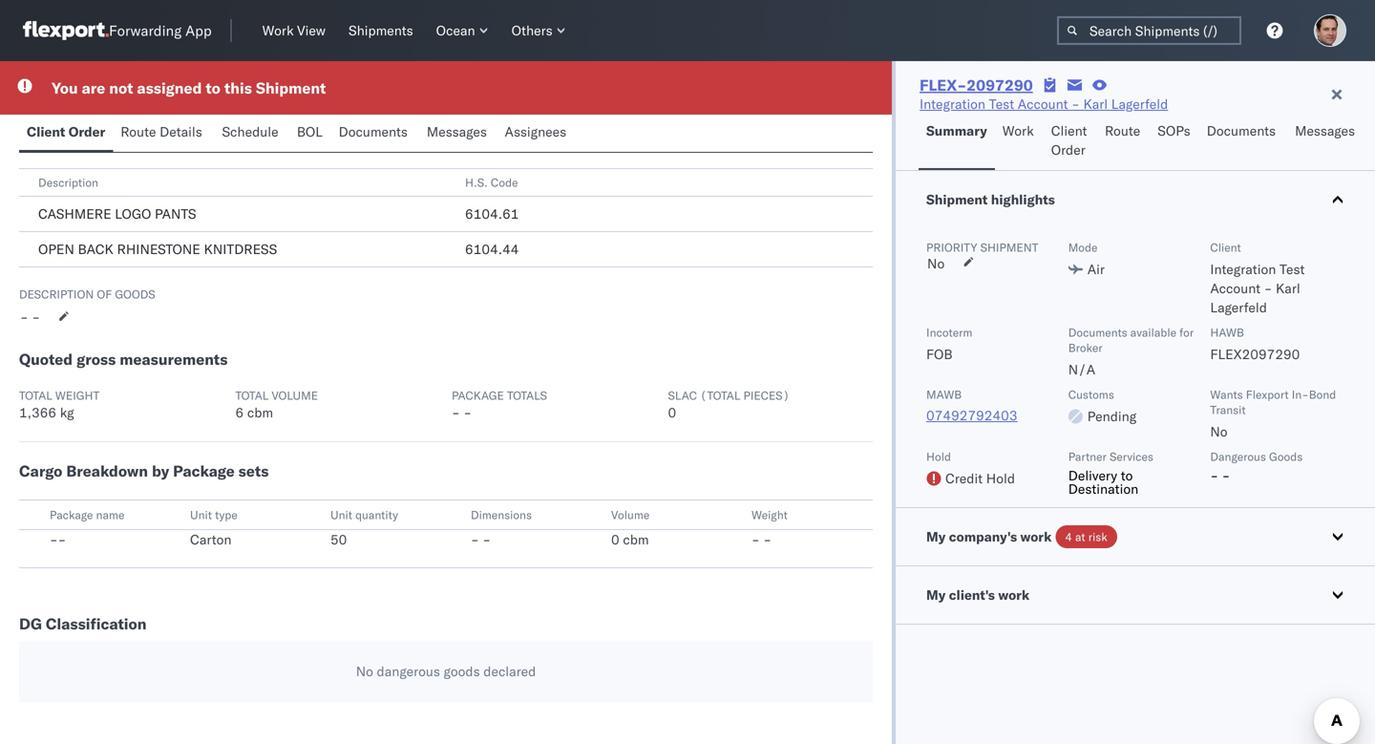 Task type: locate. For each thing, give the bounding box(es) containing it.
documents button
[[1200, 114, 1288, 170], [331, 115, 419, 152]]

1 unit from the left
[[190, 508, 212, 522]]

0
[[668, 404, 677, 421], [611, 531, 620, 548]]

my left client's
[[927, 587, 946, 603]]

total for 6
[[235, 388, 269, 403]]

work left 4 in the right bottom of the page
[[1021, 528, 1052, 545]]

shipments
[[349, 22, 413, 39]]

flexport
[[1246, 387, 1289, 402]]

order
[[69, 123, 105, 140], [1051, 141, 1086, 158]]

measurements
[[120, 350, 228, 369]]

hold up credit on the right of page
[[927, 449, 951, 464]]

0 horizontal spatial work
[[262, 22, 294, 39]]

partner
[[1069, 449, 1107, 464]]

route left sops
[[1105, 122, 1141, 139]]

description up cashmere
[[38, 175, 98, 190]]

0 vertical spatial work
[[1021, 528, 1052, 545]]

flex2097290
[[1211, 346, 1300, 363]]

documents inside documents available for broker n/a
[[1069, 325, 1128, 340]]

ocean
[[436, 22, 475, 39]]

work inside button
[[1003, 122, 1034, 139]]

route
[[1105, 122, 1141, 139], [121, 123, 156, 140]]

0 horizontal spatial - -
[[20, 309, 40, 325]]

my left company's
[[927, 528, 946, 545]]

0 horizontal spatial integration
[[920, 96, 986, 112]]

unit up the 50
[[331, 508, 352, 522]]

unit
[[190, 508, 212, 522], [331, 508, 352, 522]]

h.s.
[[465, 175, 488, 190]]

lagerfeld up hawb
[[1211, 299, 1268, 316]]

dg classification
[[19, 614, 147, 633]]

knitdress
[[204, 241, 277, 257]]

- inside client integration test account - karl lagerfeld incoterm fob
[[1264, 280, 1273, 297]]

bond
[[1309, 387, 1337, 402]]

1 horizontal spatial karl
[[1276, 280, 1301, 297]]

2 vertical spatial package
[[50, 508, 93, 522]]

package totals - -
[[452, 388, 547, 421]]

goods left "declared"
[[444, 663, 480, 680]]

karl up route button
[[1084, 96, 1108, 112]]

0 vertical spatial description
[[38, 175, 98, 190]]

1 vertical spatial hold
[[987, 470, 1015, 487]]

1 horizontal spatial messages
[[1295, 122, 1356, 139]]

flexport. image
[[23, 21, 109, 40]]

1 horizontal spatial integration
[[1211, 261, 1277, 277]]

- - down weight
[[752, 531, 772, 548]]

0 vertical spatial order
[[69, 123, 105, 140]]

credit hold
[[946, 470, 1015, 487]]

1 vertical spatial work
[[999, 587, 1030, 603]]

work button
[[995, 114, 1044, 170]]

0 vertical spatial package
[[452, 388, 504, 403]]

2 horizontal spatial documents
[[1207, 122, 1276, 139]]

1 total from the left
[[19, 388, 52, 403]]

products
[[19, 130, 85, 149]]

shipment up priority
[[927, 191, 988, 208]]

2 my from the top
[[927, 587, 946, 603]]

no down priority
[[928, 255, 945, 272]]

my inside 'my client's work' button
[[927, 587, 946, 603]]

account
[[1018, 96, 1068, 112], [1211, 280, 1261, 297]]

0 horizontal spatial hold
[[927, 449, 951, 464]]

summary
[[927, 122, 988, 139]]

documents right bol button
[[339, 123, 408, 140]]

sops
[[1158, 122, 1191, 139]]

0 horizontal spatial shipment
[[256, 78, 326, 97]]

0 down volume
[[611, 531, 620, 548]]

breakdown
[[66, 461, 148, 481]]

0 horizontal spatial order
[[69, 123, 105, 140]]

total inside total volume 6 cbm
[[235, 388, 269, 403]]

0 vertical spatial karl
[[1084, 96, 1108, 112]]

1 vertical spatial lagerfeld
[[1211, 299, 1268, 316]]

1 horizontal spatial test
[[1280, 261, 1305, 277]]

documents up broker
[[1069, 325, 1128, 340]]

0 vertical spatial test
[[989, 96, 1015, 112]]

priority shipment
[[927, 240, 1039, 255]]

package right 'by'
[[173, 461, 235, 481]]

cargo
[[19, 461, 62, 481]]

work
[[262, 22, 294, 39], [1003, 122, 1034, 139]]

dangerous
[[377, 663, 440, 680]]

6104.44
[[465, 241, 519, 257]]

1 vertical spatial to
[[1121, 467, 1133, 484]]

1 horizontal spatial lagerfeld
[[1211, 299, 1268, 316]]

unit left type
[[190, 508, 212, 522]]

0 vertical spatial goods
[[115, 287, 155, 301]]

cbm
[[247, 404, 273, 421], [623, 531, 649, 548]]

shipments link
[[341, 18, 421, 43]]

dangerous
[[1211, 449, 1267, 464]]

wants
[[1211, 387, 1243, 402]]

shipment highlights button
[[896, 171, 1376, 228]]

total weight 1,366 kg
[[19, 388, 100, 421]]

0 horizontal spatial unit
[[190, 508, 212, 522]]

1 horizontal spatial route
[[1105, 122, 1141, 139]]

work for work
[[1003, 122, 1034, 139]]

karl up hawb flex2097290
[[1276, 280, 1301, 297]]

Search Shipments (/) text field
[[1057, 16, 1242, 45]]

07492792403 button
[[927, 407, 1018, 424]]

route details button
[[113, 115, 214, 152]]

- - down dimensions
[[471, 531, 491, 548]]

1 vertical spatial no
[[1211, 423, 1228, 440]]

0 horizontal spatial client order
[[27, 123, 105, 140]]

1 my from the top
[[927, 528, 946, 545]]

2 horizontal spatial client
[[1211, 240, 1242, 255]]

test
[[989, 96, 1015, 112], [1280, 261, 1305, 277]]

no inside wants flexport in-bond transit no
[[1211, 423, 1228, 440]]

to down services
[[1121, 467, 1133, 484]]

client down you
[[27, 123, 65, 140]]

work right client's
[[999, 587, 1030, 603]]

delivery
[[1069, 467, 1118, 484]]

dimensions
[[471, 508, 532, 522]]

client order down integration test account - karl lagerfeld link
[[1051, 122, 1088, 158]]

0 vertical spatial lagerfeld
[[1112, 96, 1169, 112]]

work for my client's work
[[999, 587, 1030, 603]]

not
[[109, 78, 133, 97]]

client order button down you
[[19, 115, 113, 152]]

my
[[927, 528, 946, 545], [927, 587, 946, 603]]

slac (total pieces) 0
[[668, 388, 790, 421]]

carton
[[190, 531, 232, 548]]

package left totals
[[452, 388, 504, 403]]

pending
[[1088, 408, 1137, 425]]

shipment up 'bol'
[[256, 78, 326, 97]]

you are not assigned to this shipment
[[52, 78, 326, 97]]

0 horizontal spatial messages button
[[419, 115, 497, 152]]

unit for unit quantity
[[331, 508, 352, 522]]

no for no
[[928, 255, 945, 272]]

h.s. code
[[465, 175, 518, 190]]

order right work button
[[1051, 141, 1086, 158]]

for
[[1180, 325, 1194, 340]]

work down integration test account - karl lagerfeld link
[[1003, 122, 1034, 139]]

client down integration test account - karl lagerfeld link
[[1051, 122, 1088, 139]]

integration inside integration test account - karl lagerfeld link
[[920, 96, 986, 112]]

0 vertical spatial shipment
[[256, 78, 326, 97]]

1 vertical spatial my
[[927, 587, 946, 603]]

1 horizontal spatial account
[[1211, 280, 1261, 297]]

unit type
[[190, 508, 238, 522]]

client order down you
[[27, 123, 105, 140]]

work for work view
[[262, 22, 294, 39]]

4 at risk
[[1065, 530, 1108, 544]]

integration up hawb
[[1211, 261, 1277, 277]]

fob
[[927, 346, 953, 363]]

0 horizontal spatial documents
[[339, 123, 408, 140]]

0 horizontal spatial route
[[121, 123, 156, 140]]

description down open
[[19, 287, 94, 301]]

account up work button
[[1018, 96, 1068, 112]]

no for no dangerous goods declared
[[356, 663, 373, 680]]

documents button right sops
[[1200, 114, 1288, 170]]

route button
[[1098, 114, 1150, 170]]

0 vertical spatial account
[[1018, 96, 1068, 112]]

karl inside client integration test account - karl lagerfeld incoterm fob
[[1276, 280, 1301, 297]]

1 horizontal spatial documents
[[1069, 325, 1128, 340]]

total inside "total weight 1,366 kg"
[[19, 388, 52, 403]]

1 vertical spatial description
[[19, 287, 94, 301]]

documents right sops
[[1207, 122, 1276, 139]]

shipment
[[981, 240, 1039, 255]]

order inside client order
[[1051, 141, 1086, 158]]

order down are
[[69, 123, 105, 140]]

0 horizontal spatial lagerfeld
[[1112, 96, 1169, 112]]

client order button down integration test account - karl lagerfeld
[[1044, 114, 1098, 170]]

0 horizontal spatial 0
[[611, 531, 620, 548]]

0 horizontal spatial client
[[27, 123, 65, 140]]

to left this in the left of the page
[[206, 78, 221, 97]]

client up hawb
[[1211, 240, 1242, 255]]

1 horizontal spatial messages button
[[1288, 114, 1366, 170]]

test down 2097290
[[989, 96, 1015, 112]]

no down transit
[[1211, 423, 1228, 440]]

1 vertical spatial goods
[[444, 663, 480, 680]]

1 horizontal spatial client order
[[1051, 122, 1088, 158]]

hold right credit on the right of page
[[987, 470, 1015, 487]]

broker
[[1069, 341, 1103, 355]]

1 horizontal spatial total
[[235, 388, 269, 403]]

hawb
[[1211, 325, 1245, 340]]

2 horizontal spatial package
[[452, 388, 504, 403]]

0 vertical spatial 0
[[668, 404, 677, 421]]

bol
[[297, 123, 323, 140]]

0 vertical spatial work
[[262, 22, 294, 39]]

0 vertical spatial my
[[927, 528, 946, 545]]

sops button
[[1150, 114, 1200, 170]]

0 horizontal spatial total
[[19, 388, 52, 403]]

1 vertical spatial test
[[1280, 261, 1305, 277]]

messages
[[1295, 122, 1356, 139], [427, 123, 487, 140]]

2 unit from the left
[[331, 508, 352, 522]]

goods
[[1270, 449, 1303, 464]]

cbm inside total volume 6 cbm
[[247, 404, 273, 421]]

goods right the of in the top of the page
[[115, 287, 155, 301]]

1 horizontal spatial shipment
[[927, 191, 988, 208]]

dangerous goods - -
[[1211, 449, 1303, 484]]

1 horizontal spatial package
[[173, 461, 235, 481]]

2 horizontal spatial no
[[1211, 423, 1228, 440]]

total up 1,366
[[19, 388, 52, 403]]

my for my client's work
[[927, 587, 946, 603]]

documents button right 'bol'
[[331, 115, 419, 152]]

hold
[[927, 449, 951, 464], [987, 470, 1015, 487]]

--
[[50, 531, 66, 548]]

1 vertical spatial karl
[[1276, 280, 1301, 297]]

no left dangerous
[[356, 663, 373, 680]]

2 total from the left
[[235, 388, 269, 403]]

1 horizontal spatial to
[[1121, 467, 1133, 484]]

flex-
[[920, 75, 967, 95]]

messages for the left the messages button
[[427, 123, 487, 140]]

0 horizontal spatial no
[[356, 663, 373, 680]]

cbm right 6
[[247, 404, 273, 421]]

0 vertical spatial cbm
[[247, 404, 273, 421]]

forwarding app
[[109, 21, 212, 40]]

2097290
[[967, 75, 1033, 95]]

1 vertical spatial work
[[1003, 122, 1034, 139]]

account up hawb
[[1211, 280, 1261, 297]]

0 horizontal spatial messages
[[427, 123, 487, 140]]

1 vertical spatial package
[[173, 461, 235, 481]]

1 vertical spatial cbm
[[623, 531, 649, 548]]

0 vertical spatial to
[[206, 78, 221, 97]]

1 horizontal spatial unit
[[331, 508, 352, 522]]

package up --
[[50, 508, 93, 522]]

1 horizontal spatial work
[[1003, 122, 1034, 139]]

1 horizontal spatial no
[[928, 255, 945, 272]]

1 horizontal spatial goods
[[444, 663, 480, 680]]

kg
[[60, 404, 74, 421]]

test inside client integration test account - karl lagerfeld incoterm fob
[[1280, 261, 1305, 277]]

0 horizontal spatial goods
[[115, 287, 155, 301]]

test up hawb flex2097290
[[1280, 261, 1305, 277]]

integration down flex-
[[920, 96, 986, 112]]

1 vertical spatial order
[[1051, 141, 1086, 158]]

package inside package totals - -
[[452, 388, 504, 403]]

package
[[452, 388, 504, 403], [173, 461, 235, 481], [50, 508, 93, 522]]

route left details
[[121, 123, 156, 140]]

work left "view"
[[262, 22, 294, 39]]

0 horizontal spatial to
[[206, 78, 221, 97]]

1 vertical spatial integration
[[1211, 261, 1277, 277]]

1 horizontal spatial 0
[[668, 404, 677, 421]]

client order
[[1051, 122, 1088, 158], [27, 123, 105, 140]]

0 vertical spatial integration
[[920, 96, 986, 112]]

shipment
[[256, 78, 326, 97], [927, 191, 988, 208]]

client
[[1051, 122, 1088, 139], [27, 123, 65, 140], [1211, 240, 1242, 255]]

company's
[[949, 528, 1017, 545]]

0 vertical spatial no
[[928, 255, 945, 272]]

1 horizontal spatial order
[[1051, 141, 1086, 158]]

50
[[331, 531, 347, 548]]

to
[[206, 78, 221, 97], [1121, 467, 1133, 484]]

0 horizontal spatial account
[[1018, 96, 1068, 112]]

quantity
[[355, 508, 398, 522]]

declared
[[484, 663, 536, 680]]

- -
[[20, 309, 40, 325], [471, 531, 491, 548], [752, 531, 772, 548]]

- - up quoted
[[20, 309, 40, 325]]

lagerfeld up route button
[[1112, 96, 1169, 112]]

1 vertical spatial account
[[1211, 280, 1261, 297]]

shipment inside 'button'
[[927, 191, 988, 208]]

0 down slac
[[668, 404, 677, 421]]

2 vertical spatial no
[[356, 663, 373, 680]]

0 horizontal spatial cbm
[[247, 404, 273, 421]]

account inside integration test account - karl lagerfeld link
[[1018, 96, 1068, 112]]

0 horizontal spatial documents button
[[331, 115, 419, 152]]

goods for of
[[115, 287, 155, 301]]

total up 6
[[235, 388, 269, 403]]

1 vertical spatial 0
[[611, 531, 620, 548]]

1 vertical spatial shipment
[[927, 191, 988, 208]]

total
[[19, 388, 52, 403], [235, 388, 269, 403]]

cbm down volume
[[623, 531, 649, 548]]

work inside button
[[999, 587, 1030, 603]]

0 horizontal spatial package
[[50, 508, 93, 522]]



Task type: describe. For each thing, give the bounding box(es) containing it.
app
[[185, 21, 212, 40]]

you
[[52, 78, 78, 97]]

total volume 6 cbm
[[235, 388, 318, 421]]

available
[[1131, 325, 1177, 340]]

0 vertical spatial hold
[[927, 449, 951, 464]]

forwarding app link
[[23, 21, 212, 40]]

integration inside client integration test account - karl lagerfeld incoterm fob
[[1211, 261, 1277, 277]]

description for description
[[38, 175, 98, 190]]

0 horizontal spatial test
[[989, 96, 1015, 112]]

schedule button
[[214, 115, 289, 152]]

sets
[[238, 461, 269, 481]]

unit for unit type
[[190, 508, 212, 522]]

unit quantity
[[331, 508, 398, 522]]

documents available for broker n/a
[[1069, 325, 1194, 378]]

classification
[[46, 614, 147, 633]]

of
[[97, 287, 112, 301]]

my client's work button
[[896, 566, 1376, 624]]

weight
[[752, 508, 788, 522]]

type
[[215, 508, 238, 522]]

slac
[[668, 388, 697, 403]]

total for 1,366
[[19, 388, 52, 403]]

package for package name
[[50, 508, 93, 522]]

client integration test account - karl lagerfeld incoterm fob
[[927, 240, 1305, 363]]

package for package totals - -
[[452, 388, 504, 403]]

work view
[[262, 22, 326, 39]]

work for my company's work
[[1021, 528, 1052, 545]]

integration test account - karl lagerfeld link
[[920, 95, 1169, 114]]

volume
[[272, 388, 318, 403]]

logo
[[115, 205, 151, 222]]

partner services delivery to destination
[[1069, 449, 1154, 497]]

customs
[[1069, 387, 1115, 402]]

package name
[[50, 508, 125, 522]]

quoted
[[19, 350, 73, 369]]

ocean button
[[429, 18, 496, 43]]

destination
[[1069, 480, 1139, 497]]

cashmere
[[38, 205, 111, 222]]

cashmere logo pants
[[38, 205, 196, 222]]

goods for dangerous
[[444, 663, 480, 680]]

credit
[[946, 470, 983, 487]]

weight
[[55, 388, 100, 403]]

1 horizontal spatial hold
[[987, 470, 1015, 487]]

transit
[[1211, 403, 1246, 417]]

route for route
[[1105, 122, 1141, 139]]

are
[[82, 78, 105, 97]]

0 horizontal spatial client order button
[[19, 115, 113, 152]]

schedule
[[222, 123, 279, 140]]

my company's work
[[927, 528, 1052, 545]]

rhinestone
[[117, 241, 200, 257]]

incoterm
[[927, 325, 973, 340]]

back
[[78, 241, 114, 257]]

bol button
[[289, 115, 331, 152]]

mode
[[1069, 240, 1098, 255]]

mawb 07492792403
[[927, 387, 1018, 424]]

messages for rightmost the messages button
[[1295, 122, 1356, 139]]

flex-2097290 link
[[920, 75, 1033, 95]]

2 horizontal spatial - -
[[752, 531, 772, 548]]

client inside client integration test account - karl lagerfeld incoterm fob
[[1211, 240, 1242, 255]]

6104.61
[[465, 205, 519, 222]]

my for my company's work
[[927, 528, 946, 545]]

1 horizontal spatial client order button
[[1044, 114, 1098, 170]]

summary button
[[919, 114, 995, 170]]

totals
[[507, 388, 547, 403]]

mawb
[[927, 387, 962, 402]]

n/a
[[1069, 361, 1096, 378]]

this
[[224, 78, 252, 97]]

no dangerous goods declared
[[356, 663, 536, 680]]

open
[[38, 241, 74, 257]]

0 horizontal spatial karl
[[1084, 96, 1108, 112]]

pieces)
[[744, 388, 790, 403]]

open back rhinestone knitdress
[[38, 241, 277, 257]]

1 horizontal spatial client
[[1051, 122, 1088, 139]]

1,366
[[19, 404, 56, 421]]

lagerfeld inside client integration test account - karl lagerfeld incoterm fob
[[1211, 299, 1268, 316]]

air
[[1088, 261, 1105, 277]]

details
[[160, 123, 202, 140]]

account inside client integration test account - karl lagerfeld incoterm fob
[[1211, 280, 1261, 297]]

others
[[512, 22, 553, 39]]

work view link
[[255, 18, 333, 43]]

route for route details
[[121, 123, 156, 140]]

0 inside slac (total pieces) 0
[[668, 404, 677, 421]]

07492792403
[[927, 407, 1018, 424]]

description for description of goods
[[19, 287, 94, 301]]

1 horizontal spatial - -
[[471, 531, 491, 548]]

1 horizontal spatial documents button
[[1200, 114, 1288, 170]]

shipment highlights
[[927, 191, 1055, 208]]

to inside partner services delivery to destination
[[1121, 467, 1133, 484]]

route details
[[121, 123, 202, 140]]

priority
[[927, 240, 978, 255]]

risk
[[1089, 530, 1108, 544]]

name
[[96, 508, 125, 522]]

1 horizontal spatial cbm
[[623, 531, 649, 548]]

volume
[[611, 508, 650, 522]]

assignees
[[505, 123, 567, 140]]

in-
[[1292, 387, 1309, 402]]

others button
[[504, 18, 574, 43]]

view
[[297, 22, 326, 39]]

4
[[1065, 530, 1073, 544]]

dg
[[19, 614, 42, 633]]

wants flexport in-bond transit no
[[1211, 387, 1337, 440]]

highlights
[[991, 191, 1055, 208]]



Task type: vqa. For each thing, say whether or not it's contained in the screenshot.
Description corresponding to Description of goods
yes



